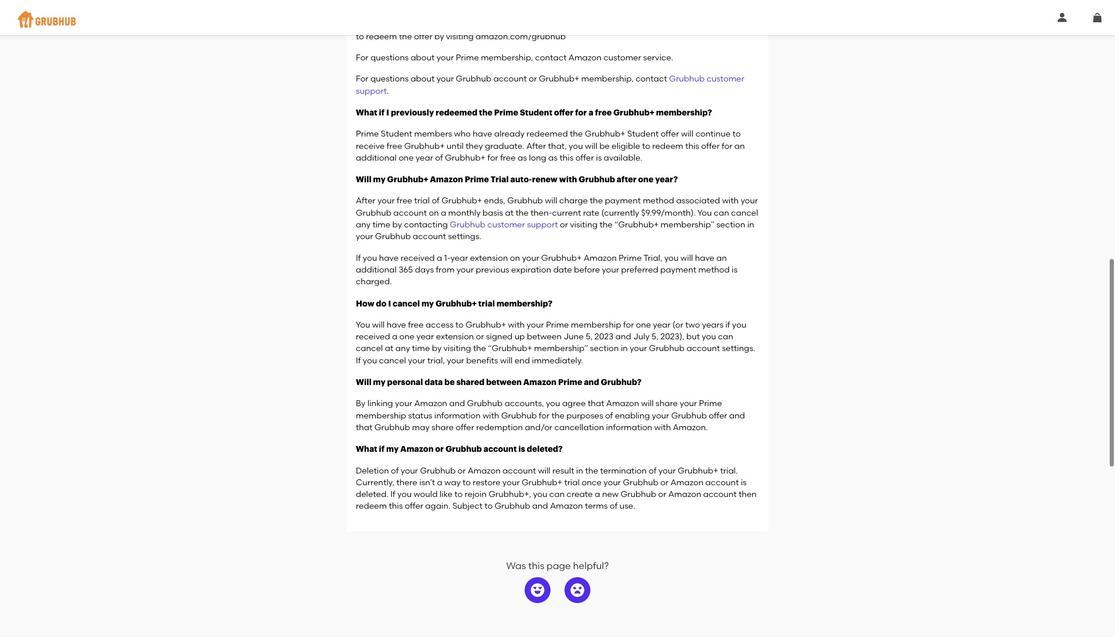 Task type: locate. For each thing, give the bounding box(es) containing it.
a left 1-
[[437, 253, 442, 263]]

365
[[399, 265, 413, 275]]

0 horizontal spatial method
[[643, 196, 674, 206]]

of up there
[[391, 466, 399, 476]]

1 vertical spatial after
[[356, 196, 376, 206]]

1 horizontal spatial support
[[527, 220, 558, 230]]

2 about from the top
[[411, 74, 435, 84]]

1 horizontal spatial membership,
[[581, 74, 634, 84]]

settings. inside or visiting the "grubhub+ membership" section in your grubhub account settings.
[[448, 232, 481, 242]]

my
[[373, 175, 386, 184], [422, 299, 434, 308], [373, 378, 386, 386], [386, 445, 399, 453]]

share up the amazon. on the bottom of page
[[656, 399, 678, 409]]

with up 'up'
[[508, 320, 525, 330]]

0 vertical spatial visiting
[[446, 32, 474, 42]]

as down the that, at the top of the page
[[548, 153, 558, 163]]

of
[[435, 153, 443, 163], [432, 196, 440, 206], [605, 411, 613, 421], [391, 466, 399, 476], [649, 466, 657, 476], [610, 502, 618, 512]]

membership up the 2023
[[571, 320, 621, 330]]

free up the contacting
[[397, 196, 412, 206]]

0 vertical spatial payment
[[605, 196, 641, 206]]

membership?
[[656, 108, 712, 117], [497, 299, 553, 308]]

0 vertical spatial can
[[714, 208, 729, 218]]

1 horizontal spatial payment
[[660, 265, 696, 275]]

visiting down logged
[[446, 32, 474, 42]]

termination
[[600, 466, 647, 476]]

customer down attempt
[[707, 74, 744, 84]]

if left previously
[[379, 108, 385, 117]]

agree
[[562, 399, 586, 409]]

be inside prime student members who have already redeemed the grubhub+ student offer will continue to receive free grubhub+ until they graduate. after that, you will be eligible to redeem this offer for an additional one year of grubhub+ for free as long as this offer is available.
[[599, 141, 610, 151]]

2 as from the left
[[548, 153, 558, 163]]

will left 'result'
[[538, 466, 551, 476]]

between inside you will have free access to grubhub+ with your prime membership for one year (or two years if you received a one year extension or signed up between june 5, 2023 and july 5, 2023), but you can cancel at any time by visiting the "grubhub+ membership" section in your grubhub account settings. if you cancel your trial, your benefits will end immediately.
[[527, 332, 562, 342]]

how
[[356, 299, 374, 308]]

about
[[411, 53, 435, 63], [411, 74, 435, 84]]

1 vertical spatial share
[[432, 423, 454, 433]]

(currently
[[601, 208, 639, 218]]

1 horizontal spatial between
[[527, 332, 562, 342]]

1 vertical spatial "grubhub+
[[488, 344, 532, 354]]

settings. down 'monthly'
[[448, 232, 481, 242]]

1 horizontal spatial section
[[716, 220, 745, 230]]

that
[[400, 20, 416, 30], [552, 20, 568, 30], [588, 399, 604, 409], [356, 423, 373, 433]]

0 vertical spatial any
[[356, 220, 371, 230]]

in inside or visiting the "grubhub+ membership" section in your grubhub account settings.
[[747, 220, 754, 230]]

a up personal
[[392, 332, 398, 342]]

in inside you will have free access to grubhub+ with your prime membership for one year (or two years if you received a one year extension or signed up between june 5, 2023 and july 5, 2023), but you can cancel at any time by visiting the "grubhub+ membership" section in your grubhub account settings. if you cancel your trial, your benefits will end immediately.
[[621, 344, 628, 354]]

to right way
[[463, 478, 471, 488]]

membership inside "by linking your amazon and grubhub accounts, you agree that amazon will share your prime membership status information with grubhub for the purposes of enabling your grubhub offer and that grubhub may share offer redemption and/or cancellation information with amazon."
[[356, 411, 406, 421]]

information down "enabling"
[[606, 423, 652, 433]]

2 horizontal spatial trial
[[564, 478, 580, 488]]

my up deletion
[[386, 445, 399, 453]]

have inside prime student members who have already redeemed the grubhub+ student offer will continue to receive free grubhub+ until they graduate. after that, you will be eligible to redeem this offer for an additional one year of grubhub+ for free as long as this offer is available.
[[473, 129, 492, 139]]

1 about from the top
[[411, 53, 435, 63]]

amazon inside first, verify that you are logged in to amazon and that your prime membership is active, then attempt to redeem the offer by visiting amazon.com/grubhub
[[499, 20, 532, 30]]

membership inside you will have free access to grubhub+ with your prime membership for one year (or two years if you received a one year extension or signed up between june 5, 2023 and july 5, 2023), but you can cancel at any time by visiting the "grubhub+ membership" section in your grubhub account settings. if you cancel your trial, your benefits will end immediately.
[[571, 320, 621, 330]]

on up the contacting
[[429, 208, 439, 218]]

monthly
[[448, 208, 481, 218]]

grubhub customer support
[[356, 74, 744, 96], [450, 220, 558, 230]]

are
[[434, 20, 448, 30]]

after down receive
[[356, 196, 376, 206]]

have left access
[[387, 320, 406, 330]]

1 vertical spatial section
[[590, 344, 619, 354]]

payment up '(currently'
[[605, 196, 641, 206]]

0 vertical spatial trial
[[414, 196, 430, 206]]

questions
[[371, 53, 409, 63], [371, 74, 409, 84]]

0 vertical spatial if
[[356, 253, 361, 263]]

you down how
[[356, 320, 370, 330]]

time up trial,
[[412, 344, 430, 354]]

this down there
[[389, 502, 403, 512]]

and down shared
[[449, 399, 465, 409]]

you right years
[[732, 320, 747, 330]]

1 horizontal spatial contact
[[636, 74, 667, 84]]

by linking your amazon and grubhub accounts, you agree that amazon will share your prime membership status information with grubhub for the purposes of enabling your grubhub offer and that grubhub may share offer redemption and/or cancellation information with amazon.
[[356, 399, 745, 433]]

renew
[[532, 175, 558, 184]]

0 vertical spatial contact
[[535, 53, 567, 63]]

this page was not helpful image
[[571, 584, 585, 598]]

is inside prime student members who have already redeemed the grubhub+ student offer will continue to receive free grubhub+ until they graduate. after that, you will be eligible to redeem this offer for an additional one year of grubhub+ for free as long as this offer is available.
[[596, 153, 602, 163]]

0 vertical spatial after
[[526, 141, 546, 151]]

year up from
[[451, 253, 468, 263]]

received up days on the left top of page
[[401, 253, 435, 263]]

if right deleted. at left
[[391, 490, 395, 500]]

grubhub inside you will have free access to grubhub+ with your prime membership for one year (or two years if you received a one year extension or signed up between june 5, 2023 and july 5, 2023), but you can cancel at any time by visiting the "grubhub+ membership" section in your grubhub account settings. if you cancel your trial, your benefits will end immediately.
[[649, 344, 685, 354]]

time inside after your free  trial of grubhub+ ends, grubhub will charge the payment method associated with your grubhub account on a monthly basis at the then-current rate (currently $9.99/month). you can cancel any time by contacting
[[373, 220, 390, 230]]

1 vertical spatial grubhub customer support link
[[450, 220, 558, 230]]

redeem inside 'deletion of your grubhub or amazon account will result in the termination of your grubhub+ trial. currently, there isn't a way to restore your grubhub+ trial once your grubhub or amazon account is deleted. if you would like to rejoin grubhub+, you can create a new grubhub or amazon account then redeem this offer again. subject to grubhub and amazon terms of use.'
[[356, 502, 387, 512]]

1 vertical spatial contact
[[636, 74, 667, 84]]

you inside you will have free access to grubhub+ with your prime membership for one year (or two years if you received a one year extension or signed up between june 5, 2023 and july 5, 2023), but you can cancel at any time by visiting the "grubhub+ membership" section in your grubhub account settings. if you cancel your trial, your benefits will end immediately.
[[356, 320, 370, 330]]

with right associated
[[722, 196, 739, 206]]

the inside 'deletion of your grubhub or amazon account will result in the termination of your grubhub+ trial. currently, there isn't a way to restore your grubhub+ trial once your grubhub or amazon account is deleted. if you would like to rejoin grubhub+, you can create a new grubhub or amazon account then redeem this offer again. subject to grubhub and amazon terms of use.'
[[585, 466, 598, 476]]

2 questions from the top
[[371, 74, 409, 84]]

2 horizontal spatial student
[[627, 129, 659, 139]]

1 vertical spatial be
[[444, 378, 455, 386]]

2 vertical spatial customer
[[487, 220, 525, 230]]

0 vertical spatial by
[[434, 32, 444, 42]]

charge
[[559, 196, 588, 206]]

0 vertical spatial membership,
[[481, 53, 533, 63]]

you
[[418, 20, 432, 30], [569, 141, 583, 151], [363, 253, 377, 263], [664, 253, 679, 263], [732, 320, 747, 330], [702, 332, 716, 342], [363, 356, 377, 366], [546, 399, 560, 409], [397, 490, 412, 500], [533, 490, 548, 500]]

will inside "by linking your amazon and grubhub accounts, you agree that amazon will share your prime membership status information with grubhub for the purposes of enabling your grubhub offer and that grubhub may share offer redemption and/or cancellation information with amazon."
[[641, 399, 654, 409]]

you left agree
[[546, 399, 560, 409]]

1 vertical spatial then
[[739, 490, 757, 500]]

0 horizontal spatial time
[[373, 220, 390, 230]]

1 vertical spatial if
[[726, 320, 730, 330]]

1 horizontal spatial information
[[606, 423, 652, 433]]

account inside you will have free access to grubhub+ with your prime membership for one year (or two years if you received a one year extension or signed up between june 5, 2023 and july 5, 2023), but you can cancel at any time by visiting the "grubhub+ membership" section in your grubhub account settings. if you cancel your trial, your benefits will end immediately.
[[687, 344, 720, 354]]

with up redemption
[[483, 411, 499, 421]]

one up july
[[636, 320, 651, 330]]

1 vertical spatial on
[[510, 253, 520, 263]]

your inside first, verify that you are logged in to amazon and that your prime membership is active, then attempt to redeem the offer by visiting amazon.com/grubhub
[[570, 20, 587, 30]]

free inside after your free  trial of grubhub+ ends, grubhub will charge the payment method associated with your grubhub account on a monthly basis at the then-current rate (currently $9.99/month). you can cancel any time by contacting
[[397, 196, 412, 206]]

one right after
[[638, 175, 654, 184]]

"grubhub+ inside you will have free access to grubhub+ with your prime membership for one year (or two years if you received a one year extension or signed up between june 5, 2023 and july 5, 2023), but you can cancel at any time by visiting the "grubhub+ membership" section in your grubhub account settings. if you cancel your trial, your benefits will end immediately.
[[488, 344, 532, 354]]

access
[[426, 320, 454, 330]]

free inside you will have free access to grubhub+ with your prime membership for one year (or two years if you received a one year extension or signed up between june 5, 2023 and july 5, 2023), but you can cancel at any time by visiting the "grubhub+ membership" section in your grubhub account settings. if you cancel your trial, your benefits will end immediately.
[[408, 320, 424, 330]]

you inside "by linking your amazon and grubhub accounts, you agree that amazon will share your prime membership status information with grubhub for the purposes of enabling your grubhub offer and that grubhub may share offer redemption and/or cancellation information with amazon."
[[546, 399, 560, 409]]

will for will my personal data be shared between amazon prime and grubhub?
[[356, 378, 372, 386]]

year
[[416, 153, 433, 163], [451, 253, 468, 263], [653, 320, 671, 330], [417, 332, 434, 342]]

between right 'up'
[[527, 332, 562, 342]]

about for prime
[[411, 53, 435, 63]]

visiting
[[446, 32, 474, 42], [570, 220, 598, 230], [444, 344, 471, 354]]

prime student members who have already redeemed the grubhub+ student offer will continue to receive free grubhub+ until they graduate. after that, you will be eligible to redeem this offer for an additional one year of grubhub+ for free as long as this offer is available.
[[356, 129, 745, 163]]

redeem up year?
[[652, 141, 683, 151]]

or visiting the "grubhub+ membership" section in your grubhub account settings.
[[356, 220, 754, 242]]

and inside first, verify that you are logged in to amazon and that your prime membership is active, then attempt to redeem the offer by visiting amazon.com/grubhub
[[534, 20, 550, 30]]

2 will from the top
[[356, 378, 372, 386]]

signed
[[486, 332, 513, 342]]

you down years
[[702, 332, 716, 342]]

section
[[716, 220, 745, 230], [590, 344, 619, 354]]

"grubhub+ inside or visiting the "grubhub+ membership" section in your grubhub account settings.
[[615, 220, 659, 230]]

1 horizontal spatial redeemed
[[527, 129, 568, 139]]

offer inside first, verify that you are logged in to amazon and that your prime membership is active, then attempt to redeem the offer by visiting amazon.com/grubhub
[[414, 32, 433, 42]]

customer for for questions about your grubhub account or grubhub+ membership, contact
[[707, 74, 744, 84]]

2 vertical spatial redeem
[[356, 502, 387, 512]]

is inside if you have received a 1-year extension on your grubhub+ amazon prime trial, you will have an additional 365 days from your previous expiration date before your preferred payment method is charged.
[[732, 265, 738, 275]]

0 horizontal spatial received
[[356, 332, 390, 342]]

contact down service.
[[636, 74, 667, 84]]

1 vertical spatial time
[[412, 344, 430, 354]]

and up agree
[[584, 378, 599, 386]]

what for what if i previously redeemed the prime student offer for a free grubhub+ membership?
[[356, 108, 377, 117]]

0 horizontal spatial customer
[[487, 220, 525, 230]]

redeem
[[366, 32, 397, 42], [652, 141, 683, 151], [356, 502, 387, 512]]

customer
[[604, 53, 641, 63], [707, 74, 744, 84], [487, 220, 525, 230]]

student up eligible
[[627, 129, 659, 139]]

membership
[[614, 20, 665, 30], [571, 320, 621, 330], [356, 411, 406, 421]]

by up trial,
[[432, 344, 442, 354]]

and left terms at bottom
[[532, 502, 548, 512]]

to inside you will have free access to grubhub+ with your prime membership for one year (or two years if you received a one year extension or signed up between june 5, 2023 and july 5, 2023), but you can cancel at any time by visiting the "grubhub+ membership" section in your grubhub account settings. if you cancel your trial, your benefits will end immediately.
[[456, 320, 464, 330]]

i down "."
[[386, 108, 389, 117]]

grubhub+ inside if you have received a 1-year extension on your grubhub+ amazon prime trial, you will have an additional 365 days from your previous expiration date before your preferred payment method is charged.
[[541, 253, 582, 263]]

free left access
[[408, 320, 424, 330]]

redeem down verify at the left of page
[[366, 32, 397, 42]]

what up receive
[[356, 108, 377, 117]]

extension
[[470, 253, 508, 263], [436, 332, 474, 342]]

0 horizontal spatial 5,
[[586, 332, 593, 342]]

at inside you will have free access to grubhub+ with your prime membership for one year (or two years if you received a one year extension or signed up between june 5, 2023 and july 5, 2023), but you can cancel at any time by visiting the "grubhub+ membership" section in your grubhub account settings. if you cancel your trial, your benefits will end immediately.
[[385, 344, 393, 354]]

personal
[[387, 378, 423, 386]]

settings. down years
[[722, 344, 755, 354]]

will up then-
[[545, 196, 557, 206]]

for
[[575, 108, 587, 117], [722, 141, 733, 151], [487, 153, 498, 163], [623, 320, 634, 330], [539, 411, 550, 421]]

0 horizontal spatial after
[[356, 196, 376, 206]]

as
[[518, 153, 527, 163], [548, 153, 558, 163]]

1 what from the top
[[356, 108, 377, 117]]

2 5, from the left
[[652, 332, 659, 342]]

1-
[[444, 253, 451, 263]]

0 horizontal spatial then
[[703, 20, 721, 30]]

then inside first, verify that you are logged in to amazon and that your prime membership is active, then attempt to redeem the offer by visiting amazon.com/grubhub
[[703, 20, 721, 30]]

if up by
[[356, 356, 361, 366]]

0 horizontal spatial as
[[518, 153, 527, 163]]

share right may
[[432, 423, 454, 433]]

1 vertical spatial at
[[385, 344, 393, 354]]

1 vertical spatial questions
[[371, 74, 409, 84]]

0 vertical spatial settings.
[[448, 232, 481, 242]]

about for grubhub
[[411, 74, 435, 84]]

the inside or visiting the "grubhub+ membership" section in your grubhub account settings.
[[600, 220, 613, 230]]

1 horizontal spatial customer
[[604, 53, 641, 63]]

of inside prime student members who have already redeemed the grubhub+ student offer will continue to receive free grubhub+ until they graduate. after that, you will be eligible to redeem this offer for an additional one year of grubhub+ for free as long as this offer is available.
[[435, 153, 443, 163]]

0 vertical spatial membership"
[[661, 220, 715, 230]]

1 vertical spatial can
[[718, 332, 733, 342]]

to
[[489, 20, 497, 30], [356, 32, 364, 42], [733, 129, 741, 139], [642, 141, 650, 151], [456, 320, 464, 330], [463, 478, 471, 488], [455, 490, 463, 500], [485, 502, 493, 512]]

you inside after your free  trial of grubhub+ ends, grubhub will charge the payment method associated with your grubhub account on a monthly basis at the then-current rate (currently $9.99/month). you can cancel any time by contacting
[[698, 208, 712, 218]]

grubhub+
[[539, 74, 579, 84], [613, 108, 655, 117], [585, 129, 625, 139], [404, 141, 445, 151], [445, 153, 486, 163], [387, 175, 428, 184], [442, 196, 482, 206], [541, 253, 582, 263], [436, 299, 477, 308], [466, 320, 506, 330], [678, 466, 718, 476], [522, 478, 562, 488]]

1 horizontal spatial on
[[510, 253, 520, 263]]

this down continue
[[685, 141, 699, 151]]

1 horizontal spatial received
[[401, 253, 435, 263]]

rejoin
[[465, 490, 487, 500]]

1 horizontal spatial membership"
[[661, 220, 715, 230]]

with
[[559, 175, 577, 184], [722, 196, 739, 206], [508, 320, 525, 330], [483, 411, 499, 421], [654, 423, 671, 433]]

grubhub logo image
[[18, 7, 76, 31]]

after
[[526, 141, 546, 151], [356, 196, 376, 206]]

customer inside 'grubhub customer support'
[[707, 74, 744, 84]]

my up linking
[[373, 378, 386, 386]]

membership" inside you will have free access to grubhub+ with your prime membership for one year (or two years if you received a one year extension or signed up between june 5, 2023 and july 5, 2023), but you can cancel at any time by visiting the "grubhub+ membership" section in your grubhub account settings. if you cancel your trial, your benefits will end immediately.
[[534, 344, 588, 354]]

way
[[444, 478, 461, 488]]

1 questions from the top
[[371, 53, 409, 63]]

trial up create
[[564, 478, 580, 488]]

to right access
[[456, 320, 464, 330]]

be left eligible
[[599, 141, 610, 151]]

0 vertical spatial if
[[379, 108, 385, 117]]

on inside after your free  trial of grubhub+ ends, grubhub will charge the payment method associated with your grubhub account on a monthly basis at the then-current rate (currently $9.99/month). you can cancel any time by contacting
[[429, 208, 439, 218]]

may
[[412, 423, 430, 433]]

attempt
[[723, 20, 756, 30]]

trial down "previous" in the left of the page
[[478, 299, 495, 308]]

0 vertical spatial "grubhub+
[[615, 220, 659, 230]]

and up amazon.com/grubhub
[[534, 20, 550, 30]]

at up personal
[[385, 344, 393, 354]]

received down how
[[356, 332, 390, 342]]

in
[[480, 20, 487, 30], [747, 220, 754, 230], [621, 344, 628, 354], [576, 466, 583, 476]]

0 vertical spatial an
[[735, 141, 745, 151]]

and inside you will have free access to grubhub+ with your prime membership for one year (or two years if you received a one year extension or signed up between june 5, 2023 and july 5, 2023), but you can cancel at any time by visiting the "grubhub+ membership" section in your grubhub account settings. if you cancel your trial, your benefits will end immediately.
[[616, 332, 631, 342]]

extension down access
[[436, 332, 474, 342]]

0 vertical spatial redeem
[[366, 32, 397, 42]]

you right trial, at the right of page
[[664, 253, 679, 263]]

section inside you will have free access to grubhub+ with your prime membership for one year (or two years if you received a one year extension or signed up between june 5, 2023 and july 5, 2023), but you can cancel at any time by visiting the "grubhub+ membership" section in your grubhub account settings. if you cancel your trial, your benefits will end immediately.
[[590, 344, 619, 354]]

method up years
[[698, 265, 730, 275]]

what
[[356, 108, 377, 117], [356, 445, 377, 453]]

0 horizontal spatial "grubhub+
[[488, 344, 532, 354]]

customer left service.
[[604, 53, 641, 63]]

2 what from the top
[[356, 445, 377, 453]]

2 additional from the top
[[356, 265, 397, 275]]

1 as from the left
[[518, 153, 527, 163]]

small image
[[1093, 13, 1102, 22]]

long
[[529, 153, 546, 163]]

1 vertical spatial membership"
[[534, 344, 588, 354]]

you down associated
[[698, 208, 712, 218]]

of down members
[[435, 153, 443, 163]]

what for what if my amazon or grubhub account is deleted?
[[356, 445, 377, 453]]

what if i previously redeemed the prime student offer for a free grubhub+ membership?
[[356, 108, 712, 117]]

1 vertical spatial payment
[[660, 265, 696, 275]]

0 vertical spatial you
[[698, 208, 712, 218]]

1 vertical spatial will
[[356, 378, 372, 386]]

membership"
[[661, 220, 715, 230], [534, 344, 588, 354]]

1 vertical spatial what
[[356, 445, 377, 453]]

is inside 'deletion of your grubhub or amazon account will result in the termination of your grubhub+ trial. currently, there isn't a way to restore your grubhub+ trial once your grubhub or amazon account is deleted. if you would like to rejoin grubhub+, you can create a new grubhub or amazon account then redeem this offer again. subject to grubhub and amazon terms of use.'
[[741, 478, 747, 488]]

1 horizontal spatial time
[[412, 344, 430, 354]]

will down receive
[[356, 175, 372, 184]]

1 vertical spatial i
[[388, 299, 391, 308]]

years
[[702, 320, 724, 330]]

0 horizontal spatial at
[[385, 344, 393, 354]]

0 horizontal spatial support
[[356, 86, 387, 96]]

1 horizontal spatial you
[[698, 208, 712, 218]]

you
[[698, 208, 712, 218], [356, 320, 370, 330]]

1 vertical spatial customer
[[707, 74, 744, 84]]

after inside prime student members who have already redeemed the grubhub+ student offer will continue to receive free grubhub+ until they graduate. after that, you will be eligible to redeem this offer for an additional one year of grubhub+ for free as long as this offer is available.
[[526, 141, 546, 151]]

extension up "previous" in the left of the page
[[470, 253, 508, 263]]

as left long
[[518, 153, 527, 163]]

student
[[520, 108, 552, 117], [381, 129, 412, 139], [627, 129, 659, 139]]

0 vertical spatial about
[[411, 53, 435, 63]]

a inside if you have received a 1-year extension on your grubhub+ amazon prime trial, you will have an additional 365 days from your previous expiration date before your preferred payment method is charged.
[[437, 253, 442, 263]]

for up and/or in the bottom of the page
[[539, 411, 550, 421]]

then
[[703, 20, 721, 30], [739, 490, 757, 500]]

one inside prime student members who have already redeemed the grubhub+ student offer will continue to receive free grubhub+ until they graduate. after that, you will be eligible to redeem this offer for an additional one year of grubhub+ for free as long as this offer is available.
[[399, 153, 414, 163]]

after up long
[[526, 141, 546, 151]]

if up deletion
[[379, 445, 385, 453]]

to down rejoin at bottom left
[[485, 502, 493, 512]]

this page was helpful image
[[531, 584, 545, 598]]

that right verify at the left of page
[[400, 20, 416, 30]]

0 vertical spatial support
[[356, 86, 387, 96]]

received inside if you have received a 1-year extension on your grubhub+ amazon prime trial, you will have an additional 365 days from your previous expiration date before your preferred payment method is charged.
[[401, 253, 435, 263]]

the inside "by linking your amazon and grubhub accounts, you agree that amazon will share your prime membership status information with grubhub for the purposes of enabling your grubhub offer and that grubhub may share offer redemption and/or cancellation information with amazon."
[[552, 411, 565, 421]]

for questions about your grubhub account or grubhub+ membership, contact
[[356, 74, 669, 84]]

grubhub customer support down basis
[[450, 220, 558, 230]]

any
[[356, 220, 371, 230], [395, 344, 410, 354]]

0 horizontal spatial information
[[434, 411, 481, 421]]

linking
[[367, 399, 393, 409]]

amazon inside if you have received a 1-year extension on your grubhub+ amazon prime trial, you will have an additional 365 days from your previous expiration date before your preferred payment method is charged.
[[584, 253, 617, 263]]

0 vertical spatial time
[[373, 220, 390, 230]]

method up $9.99/month). at the right of the page
[[643, 196, 674, 206]]

0 horizontal spatial settings.
[[448, 232, 481, 242]]

2 vertical spatial can
[[549, 490, 565, 500]]

for for for questions about your prime membership, contact amazon customer service.
[[356, 53, 369, 63]]

membership" inside or visiting the "grubhub+ membership" section in your grubhub account settings.
[[661, 220, 715, 230]]

if
[[379, 108, 385, 117], [726, 320, 730, 330], [379, 445, 385, 453]]

0 vertical spatial at
[[505, 208, 514, 218]]

information
[[434, 411, 481, 421], [606, 423, 652, 433]]

will down do
[[372, 320, 385, 330]]

grubhub
[[456, 74, 492, 84], [669, 74, 705, 84], [579, 175, 615, 184], [507, 196, 543, 206], [356, 208, 392, 218], [450, 220, 485, 230], [375, 232, 411, 242], [649, 344, 685, 354], [467, 399, 503, 409], [501, 411, 537, 421], [671, 411, 707, 421], [374, 423, 410, 433], [446, 445, 482, 453], [420, 466, 456, 476], [623, 478, 659, 488], [621, 490, 656, 500], [495, 502, 530, 512]]

settings.
[[448, 232, 481, 242], [722, 344, 755, 354]]

current
[[552, 208, 581, 218]]

2 horizontal spatial customer
[[707, 74, 744, 84]]

1 additional from the top
[[356, 153, 397, 163]]

membership down linking
[[356, 411, 406, 421]]

amazon
[[499, 20, 532, 30], [569, 53, 602, 63], [430, 175, 463, 184], [584, 253, 617, 263], [523, 378, 557, 386], [414, 399, 447, 409], [606, 399, 639, 409], [400, 445, 434, 453], [468, 466, 501, 476], [671, 478, 704, 488], [668, 490, 701, 500], [550, 502, 583, 512]]

the inside you will have free access to grubhub+ with your prime membership for one year (or two years if you received a one year extension or signed up between june 5, 2023 and july 5, 2023), but you can cancel at any time by visiting the "grubhub+ membership" section in your grubhub account settings. if you cancel your trial, your benefits will end immediately.
[[473, 344, 486, 354]]

1 horizontal spatial settings.
[[722, 344, 755, 354]]

will right trial, at the right of page
[[681, 253, 693, 263]]

1 will from the top
[[356, 175, 372, 184]]

0 vertical spatial grubhub customer support
[[356, 74, 744, 96]]

will left end
[[500, 356, 513, 366]]

0 horizontal spatial on
[[429, 208, 439, 218]]

time
[[373, 220, 390, 230], [412, 344, 430, 354]]

additional inside prime student members who have already redeemed the grubhub+ student offer will continue to receive free grubhub+ until they graduate. after that, you will be eligible to redeem this offer for an additional one year of grubhub+ for free as long as this offer is available.
[[356, 153, 397, 163]]

redemption
[[476, 423, 523, 433]]

extension inside if you have received a 1-year extension on your grubhub+ amazon prime trial, you will have an additional 365 days from your previous expiration date before your preferred payment method is charged.
[[470, 253, 508, 263]]

associated
[[676, 196, 720, 206]]

2 vertical spatial visiting
[[444, 344, 471, 354]]

prime inside prime student members who have already redeemed the grubhub+ student offer will continue to receive free grubhub+ until they graduate. after that, you will be eligible to redeem this offer for an additional one year of grubhub+ for free as long as this offer is available.
[[356, 129, 379, 139]]

be right data
[[444, 378, 455, 386]]

1 for from the top
[[356, 53, 369, 63]]

have right trial, at the right of page
[[695, 253, 715, 263]]

2 vertical spatial trial
[[564, 478, 580, 488]]

there
[[396, 478, 417, 488]]

settings. inside you will have free access to grubhub+ with your prime membership for one year (or two years if you received a one year extension or signed up between june 5, 2023 and july 5, 2023), but you can cancel at any time by visiting the "grubhub+ membership" section in your grubhub account settings. if you cancel your trial, your benefits will end immediately.
[[722, 344, 755, 354]]

1 horizontal spatial share
[[656, 399, 678, 409]]

1 vertical spatial support
[[527, 220, 558, 230]]

1 vertical spatial membership,
[[581, 74, 634, 84]]

grubhub customer support for grubhub+
[[356, 74, 744, 96]]

after inside after your free  trial of grubhub+ ends, grubhub will charge the payment method associated with your grubhub account on a monthly basis at the then-current rate (currently $9.99/month). you can cancel any time by contacting
[[356, 196, 376, 206]]

2 for from the top
[[356, 74, 369, 84]]

additional
[[356, 153, 397, 163], [356, 265, 397, 275]]

can
[[714, 208, 729, 218], [718, 332, 733, 342], [549, 490, 565, 500]]

1 vertical spatial method
[[698, 265, 730, 275]]

any inside after your free  trial of grubhub+ ends, grubhub will charge the payment method associated with your grubhub account on a monthly basis at the then-current rate (currently $9.99/month). you can cancel any time by contacting
[[356, 220, 371, 230]]

accounts,
[[505, 399, 544, 409]]

visiting inside first, verify that you are logged in to amazon and that your prime membership is active, then attempt to redeem the offer by visiting amazon.com/grubhub
[[446, 32, 474, 42]]

0 vertical spatial between
[[527, 332, 562, 342]]

and inside 'deletion of your grubhub or amazon account will result in the termination of your grubhub+ trial. currently, there isn't a way to restore your grubhub+ trial once your grubhub or amazon account is deleted. if you would like to rejoin grubhub+, you can create a new grubhub or amazon account then redeem this offer again. subject to grubhub and amazon terms of use.'
[[532, 502, 548, 512]]

0 horizontal spatial membership"
[[534, 344, 588, 354]]

1 horizontal spatial method
[[698, 265, 730, 275]]

that,
[[548, 141, 567, 151]]

1 horizontal spatial 5,
[[652, 332, 659, 342]]

1 vertical spatial by
[[392, 220, 402, 230]]

grubhub customer support up what if i previously redeemed the prime student offer for a free grubhub+ membership?
[[356, 74, 744, 96]]

payment inside after your free  trial of grubhub+ ends, grubhub will charge the payment method associated with your grubhub account on a monthly basis at the then-current rate (currently $9.99/month). you can cancel any time by contacting
[[605, 196, 641, 206]]

two
[[685, 320, 700, 330]]

you up charged. at the top of the page
[[363, 253, 377, 263]]

they
[[466, 141, 483, 151]]

you right the that, at the top of the page
[[569, 141, 583, 151]]

between
[[527, 332, 562, 342], [486, 378, 522, 386]]

verify
[[376, 20, 398, 30]]

will
[[356, 175, 372, 184], [356, 378, 372, 386]]

2023),
[[661, 332, 684, 342]]

trial up the contacting
[[414, 196, 430, 206]]

0 vertical spatial for
[[356, 53, 369, 63]]

2 vertical spatial if
[[391, 490, 395, 500]]

1 vertical spatial for
[[356, 74, 369, 84]]

0 vertical spatial additional
[[356, 153, 397, 163]]

the inside prime student members who have already redeemed the grubhub+ student offer will continue to receive free grubhub+ until they graduate. after that, you will be eligible to redeem this offer for an additional one year of grubhub+ for free as long as this offer is available.
[[570, 129, 583, 139]]

support up receive
[[356, 86, 387, 96]]



Task type: vqa. For each thing, say whether or not it's contained in the screenshot.
the 'blueberry' to the left
no



Task type: describe. For each thing, give the bounding box(es) containing it.
this down the that, at the top of the page
[[560, 153, 574, 163]]

purposes
[[567, 411, 603, 421]]

if for what if i previously redeemed the prime student offer for a free grubhub+ membership?
[[379, 108, 385, 117]]

will right the that, at the top of the page
[[585, 141, 598, 151]]

prime inside you will have free access to grubhub+ with your prime membership for one year (or two years if you received a one year extension or signed up between june 5, 2023 and july 5, 2023), but you can cancel at any time by visiting the "grubhub+ membership" section in your grubhub account settings. if you cancel your trial, your benefits will end immediately.
[[546, 320, 569, 330]]

immediately.
[[532, 356, 583, 366]]

if inside you will have free access to grubhub+ with your prime membership for one year (or two years if you received a one year extension or signed up between june 5, 2023 and july 5, 2023), but you can cancel at any time by visiting the "grubhub+ membership" section in your grubhub account settings. if you cancel your trial, your benefits will end immediately.
[[726, 320, 730, 330]]

amazon.
[[673, 423, 708, 433]]

in inside 'deletion of your grubhub or amazon account will result in the termination of your grubhub+ trial. currently, there isn't a way to restore your grubhub+ trial once your grubhub or amazon account is deleted. if you would like to rejoin grubhub+, you can create a new grubhub or amazon account then redeem this offer again. subject to grubhub and amazon terms of use.'
[[576, 466, 583, 476]]

0 vertical spatial customer
[[604, 53, 641, 63]]

0 horizontal spatial membership?
[[497, 299, 553, 308]]

on inside if you have received a 1-year extension on your grubhub+ amazon prime trial, you will have an additional 365 days from your previous expiration date before your preferred payment method is charged.
[[510, 253, 520, 263]]

1 vertical spatial trial
[[478, 299, 495, 308]]

received inside you will have free access to grubhub+ with your prime membership for one year (or two years if you received a one year extension or signed up between june 5, 2023 and july 5, 2023), but you can cancel at any time by visiting the "grubhub+ membership" section in your grubhub account settings. if you cancel your trial, your benefits will end immediately.
[[356, 332, 390, 342]]

of right termination
[[649, 466, 657, 476]]

the inside first, verify that you are logged in to amazon and that your prime membership is active, then attempt to redeem the offer by visiting amazon.com/grubhub
[[399, 32, 412, 42]]

grubhub customer support for grubhub
[[450, 220, 558, 230]]

your inside or visiting the "grubhub+ membership" section in your grubhub account settings.
[[356, 232, 373, 242]]

after your free  trial of grubhub+ ends, grubhub will charge the payment method associated with your grubhub account on a monthly basis at the then-current rate (currently $9.99/month). you can cancel any time by contacting
[[356, 196, 758, 230]]

my down receive
[[373, 175, 386, 184]]

will my grubhub+ amazon prime trial auto-renew with grubhub after one year?
[[356, 175, 678, 184]]

was this page helpful?
[[506, 560, 609, 572]]

once
[[582, 478, 602, 488]]

for up prime student members who have already redeemed the grubhub+ student offer will continue to receive free grubhub+ until they graduate. after that, you will be eligible to redeem this offer for an additional one year of grubhub+ for free as long as this offer is available.
[[575, 108, 587, 117]]

0 horizontal spatial contact
[[535, 53, 567, 63]]

then-
[[531, 208, 552, 218]]

1 horizontal spatial membership?
[[656, 108, 712, 117]]

additional inside if you have received a 1-year extension on your grubhub+ amazon prime trial, you will have an additional 365 days from your previous expiration date before your preferred payment method is charged.
[[356, 265, 397, 275]]

benefits
[[466, 356, 498, 366]]

continue
[[696, 129, 731, 139]]

small image
[[1058, 13, 1067, 22]]

redeem inside first, verify that you are logged in to amazon and that your prime membership is active, then attempt to redeem the offer by visiting amazon.com/grubhub
[[366, 32, 397, 42]]

visiting inside or visiting the "grubhub+ membership" section in your grubhub account settings.
[[570, 220, 598, 230]]

shared
[[456, 378, 485, 386]]

0 horizontal spatial membership,
[[481, 53, 533, 63]]

to right continue
[[733, 129, 741, 139]]

deleted.
[[356, 490, 389, 500]]

deletion
[[356, 466, 389, 476]]

or inside you will have free access to grubhub+ with your prime membership for one year (or two years if you received a one year extension or signed up between june 5, 2023 and july 5, 2023), but you can cancel at any time by visiting the "grubhub+ membership" section in your grubhub account settings. if you cancel your trial, your benefits will end immediately.
[[476, 332, 484, 342]]

offer inside 'deletion of your grubhub or amazon account will result in the termination of your grubhub+ trial. currently, there isn't a way to restore your grubhub+ trial once your grubhub or amazon account is deleted. if you would like to rejoin grubhub+, you can create a new grubhub or amazon account then redeem this offer again. subject to grubhub and amazon terms of use.'
[[405, 502, 423, 512]]

1 5, from the left
[[586, 332, 593, 342]]

trial,
[[427, 356, 445, 366]]

previously
[[391, 108, 434, 117]]

trial.
[[720, 466, 738, 476]]

of down "new"
[[610, 502, 618, 512]]

or inside or visiting the "grubhub+ membership" section in your grubhub account settings.
[[560, 220, 568, 230]]

deletion of your grubhub or amazon account will result in the termination of your grubhub+ trial. currently, there isn't a way to restore your grubhub+ trial once your grubhub or amazon account is deleted. if you would like to rejoin grubhub+, you can create a new grubhub or amazon account then redeem this offer again. subject to grubhub and amazon terms of use.
[[356, 466, 757, 512]]

0 vertical spatial redeemed
[[436, 108, 477, 117]]

date
[[553, 265, 572, 275]]

support for your
[[356, 86, 387, 96]]

this inside 'deletion of your grubhub or amazon account will result in the termination of your grubhub+ trial. currently, there isn't a way to restore your grubhub+ trial once your grubhub or amazon account is deleted. if you would like to rejoin grubhub+, you can create a new grubhub or amazon account then redeem this offer again. subject to grubhub and amazon terms of use.'
[[389, 502, 403, 512]]

cancel inside after your free  trial of grubhub+ ends, grubhub will charge the payment method associated with your grubhub account on a monthly basis at the then-current rate (currently $9.99/month). you can cancel any time by contacting
[[731, 208, 758, 218]]

like
[[440, 490, 453, 500]]

if inside you will have free access to grubhub+ with your prime membership for one year (or two years if you received a one year extension or signed up between june 5, 2023 and july 5, 2023), but you can cancel at any time by visiting the "grubhub+ membership" section in your grubhub account settings. if you cancel your trial, your benefits will end immediately.
[[356, 356, 361, 366]]

will inside after your free  trial of grubhub+ ends, grubhub will charge the payment method associated with your grubhub account on a monthly basis at the then-current rate (currently $9.99/month). you can cancel any time by contacting
[[545, 196, 557, 206]]

a inside you will have free access to grubhub+ with your prime membership for one year (or two years if you received a one year extension or signed up between june 5, 2023 and july 5, 2023), but you can cancel at any time by visiting the "grubhub+ membership" section in your grubhub account settings. if you cancel your trial, your benefits will end immediately.
[[392, 332, 398, 342]]

1 vertical spatial information
[[606, 423, 652, 433]]

a up prime student members who have already redeemed the grubhub+ student offer will continue to receive free grubhub+ until they graduate. after that, you will be eligible to redeem this offer for an additional one year of grubhub+ for free as long as this offer is available.
[[589, 108, 593, 117]]

account inside after your free  trial of grubhub+ ends, grubhub will charge the payment method associated with your grubhub account on a monthly basis at the then-current rate (currently $9.99/month). you can cancel any time by contacting
[[393, 208, 427, 218]]

by inside you will have free access to grubhub+ with your prime membership for one year (or two years if you received a one year extension or signed up between june 5, 2023 and july 5, 2023), but you can cancel at any time by visiting the "grubhub+ membership" section in your grubhub account settings. if you cancel your trial, your benefits will end immediately.
[[432, 344, 442, 354]]

can inside 'deletion of your grubhub or amazon account will result in the termination of your grubhub+ trial. currently, there isn't a way to restore your grubhub+ trial once your grubhub or amazon account is deleted. if you would like to rejoin grubhub+, you can create a new grubhub or amazon account then redeem this offer again. subject to grubhub and amazon terms of use.'
[[549, 490, 565, 500]]

0 horizontal spatial between
[[486, 378, 522, 386]]

questions for for questions about your prime membership, contact amazon customer service.
[[371, 53, 409, 63]]

to right eligible
[[642, 141, 650, 151]]

to down first, in the left top of the page
[[356, 32, 364, 42]]

2023
[[595, 332, 614, 342]]

can inside after your free  trial of grubhub+ ends, grubhub will charge the payment method associated with your grubhub account on a monthly basis at the then-current rate (currently $9.99/month). you can cancel any time by contacting
[[714, 208, 729, 218]]

year up 2023),
[[653, 320, 671, 330]]

payment inside if you have received a 1-year extension on your grubhub+ amazon prime trial, you will have an additional 365 days from your previous expiration date before your preferred payment method is charged.
[[660, 265, 696, 275]]

an inside if you have received a 1-year extension on your grubhub+ amazon prime trial, you will have an additional 365 days from your previous expiration date before your preferred payment method is charged.
[[717, 253, 727, 263]]

previous
[[476, 265, 509, 275]]

you inside prime student members who have already redeemed the grubhub+ student offer will continue to receive free grubhub+ until they graduate. after that, you will be eligible to redeem this offer for an additional one year of grubhub+ for free as long as this offer is available.
[[569, 141, 583, 151]]

isn't
[[419, 478, 435, 488]]

grubhub customer support link for grubhub
[[450, 220, 558, 230]]

for questions about your prime membership, contact amazon customer service.
[[356, 53, 673, 63]]

subject
[[452, 502, 483, 512]]

by
[[356, 399, 365, 409]]

and up trial.
[[729, 411, 745, 421]]

by inside first, verify that you are logged in to amazon and that your prime membership is active, then attempt to redeem the offer by visiting amazon.com/grubhub
[[434, 32, 444, 42]]

for down the graduate.
[[487, 153, 498, 163]]

section inside or visiting the "grubhub+ membership" section in your grubhub account settings.
[[716, 220, 745, 230]]

have inside you will have free access to grubhub+ with your prime membership for one year (or two years if you received a one year extension or signed up between june 5, 2023 and july 5, 2023), but you can cancel at any time by visiting the "grubhub+ membership" section in your grubhub account settings. if you cancel your trial, your benefits will end immediately.
[[387, 320, 406, 330]]

receive
[[356, 141, 385, 151]]

prime inside first, verify that you are logged in to amazon and that your prime membership is active, then attempt to redeem the offer by visiting amazon.com/grubhub
[[589, 20, 612, 30]]

grubhub+ inside you will have free access to grubhub+ with your prime membership for one year (or two years if you received a one year extension or signed up between june 5, 2023 and july 5, 2023), but you can cancel at any time by visiting the "grubhub+ membership" section in your grubhub account settings. if you cancel your trial, your benefits will end immediately.
[[466, 320, 506, 330]]

method inside after your free  trial of grubhub+ ends, grubhub will charge the payment method associated with your grubhub account on a monthly basis at the then-current rate (currently $9.99/month). you can cancel any time by contacting
[[643, 196, 674, 206]]

method inside if you have received a 1-year extension on your grubhub+ amazon prime trial, you will have an additional 365 days from your previous expiration date before your preferred payment method is charged.
[[698, 265, 730, 275]]

will my personal data be shared between amazon prime and grubhub?
[[356, 378, 642, 386]]

grubhub customer support link for grubhub+
[[356, 74, 744, 96]]

a right isn't in the left of the page
[[437, 478, 443, 488]]

questions for for questions about your grubhub account or grubhub+ membership, contact
[[371, 74, 409, 84]]

status
[[408, 411, 432, 421]]

you right grubhub+,
[[533, 490, 548, 500]]

with inside you will have free access to grubhub+ with your prime membership for one year (or two years if you received a one year extension or signed up between june 5, 2023 and july 5, 2023), but you can cancel at any time by visiting the "grubhub+ membership" section in your grubhub account settings. if you cancel your trial, your benefits will end immediately.
[[508, 320, 525, 330]]

0 horizontal spatial student
[[381, 129, 412, 139]]

any inside you will have free access to grubhub+ with your prime membership for one year (or two years if you received a one year extension or signed up between june 5, 2023 and july 5, 2023), but you can cancel at any time by visiting the "grubhub+ membership" section in your grubhub account settings. if you cancel your trial, your benefits will end immediately.
[[395, 344, 410, 354]]

service.
[[643, 53, 673, 63]]

end
[[515, 356, 530, 366]]

visiting inside you will have free access to grubhub+ with your prime membership for one year (or two years if you received a one year extension or signed up between june 5, 2023 and july 5, 2023), but you can cancel at any time by visiting the "grubhub+ membership" section in your grubhub account settings. if you cancel your trial, your benefits will end immediately.
[[444, 344, 471, 354]]

year down access
[[417, 332, 434, 342]]

first, verify that you are logged in to amazon and that your prime membership is active, then attempt to redeem the offer by visiting amazon.com/grubhub
[[356, 20, 756, 42]]

june
[[564, 332, 584, 342]]

1 horizontal spatial student
[[520, 108, 552, 117]]

trial inside after your free  trial of grubhub+ ends, grubhub will charge the payment method associated with your grubhub account on a monthly basis at the then-current rate (currently $9.99/month). you can cancel any time by contacting
[[414, 196, 430, 206]]

i for cancel
[[388, 299, 391, 308]]

will for will my grubhub+ amazon prime trial auto-renew with grubhub after one year?
[[356, 175, 372, 184]]

up
[[515, 332, 525, 342]]

with inside after your free  trial of grubhub+ ends, grubhub will charge the payment method associated with your grubhub account on a monthly basis at the then-current rate (currently $9.99/month). you can cancel any time by contacting
[[722, 196, 739, 206]]

prime inside if you have received a 1-year extension on your grubhub+ amazon prime trial, you will have an additional 365 days from your previous expiration date before your preferred payment method is charged.
[[619, 253, 642, 263]]

with left the amazon. on the bottom of page
[[654, 423, 671, 433]]

graduate.
[[485, 141, 525, 151]]

this right was
[[528, 560, 544, 572]]

customer for after your free  trial of grubhub+ ends, grubhub will charge the payment method associated with your grubhub account on a monthly basis at the then-current rate (currently $9.99/month). you can cancel any time by contacting
[[487, 220, 525, 230]]

again.
[[425, 502, 450, 512]]

my up access
[[422, 299, 434, 308]]

will left continue
[[681, 129, 694, 139]]

deleted?
[[527, 445, 563, 453]]

that up amazon.com/grubhub
[[552, 20, 568, 30]]

(or
[[673, 320, 683, 330]]

0 vertical spatial share
[[656, 399, 678, 409]]

prime inside "by linking your amazon and grubhub accounts, you agree that amazon will share your prime membership status information with grubhub for the purposes of enabling your grubhub offer and that grubhub may share offer redemption and/or cancellation information with amazon."
[[699, 399, 722, 409]]

free down the graduate.
[[500, 153, 516, 163]]

but
[[686, 332, 700, 342]]

logged
[[450, 20, 478, 30]]

expiration
[[511, 265, 551, 275]]

for inside "by linking your amazon and grubhub accounts, you agree that amazon will share your prime membership status information with grubhub for the purposes of enabling your grubhub offer and that grubhub may share offer redemption and/or cancellation information with amazon."
[[539, 411, 550, 421]]

account inside or visiting the "grubhub+ membership" section in your grubhub account settings.
[[413, 232, 446, 242]]

then inside 'deletion of your grubhub or amazon account will result in the termination of your grubhub+ trial. currently, there isn't a way to restore your grubhub+ trial once your grubhub or amazon account is deleted. if you would like to rejoin grubhub+, you can create a new grubhub or amazon account then redeem this offer again. subject to grubhub and amazon terms of use.'
[[739, 490, 757, 500]]

you will have free access to grubhub+ with your prime membership for one year (or two years if you received a one year extension or signed up between june 5, 2023 and july 5, 2023), but you can cancel at any time by visiting the "grubhub+ membership" section in your grubhub account settings. if you cancel your trial, your benefits will end immediately.
[[356, 320, 755, 366]]

if you have received a 1-year extension on your grubhub+ amazon prime trial, you will have an additional 365 days from your previous expiration date before your preferred payment method is charged.
[[356, 253, 738, 287]]

contacting
[[404, 220, 448, 230]]

grubhub+,
[[489, 490, 531, 500]]

charged.
[[356, 277, 392, 287]]

year?
[[655, 175, 678, 184]]

how do i cancel my grubhub+ trial membership?
[[356, 299, 553, 308]]

year inside if you have received a 1-year extension on your grubhub+ amazon prime trial, you will have an additional 365 days from your previous expiration date before your preferred payment method is charged.
[[451, 253, 468, 263]]

you up by
[[363, 356, 377, 366]]

after
[[617, 175, 637, 184]]

trial,
[[644, 253, 662, 263]]

eligible
[[612, 141, 640, 151]]

and/or
[[525, 423, 553, 433]]

have up charged. at the top of the page
[[379, 253, 399, 263]]

support for trial
[[527, 220, 558, 230]]

if inside 'deletion of your grubhub or amazon account will result in the termination of your grubhub+ trial. currently, there isn't a way to restore your grubhub+ trial once your grubhub or amazon account is deleted. if you would like to rejoin grubhub+, you can create a new grubhub or amazon account then redeem this offer again. subject to grubhub and amazon terms of use.'
[[391, 490, 395, 500]]

to right logged
[[489, 20, 497, 30]]

helpful?
[[573, 560, 609, 572]]

page
[[547, 560, 571, 572]]

can inside you will have free access to grubhub+ with your prime membership for one year (or two years if you received a one year extension or signed up between june 5, 2023 and july 5, 2023), but you can cancel at any time by visiting the "grubhub+ membership" section in your grubhub account settings. if you cancel your trial, your benefits will end immediately.
[[718, 332, 733, 342]]

of inside after your free  trial of grubhub+ ends, grubhub will charge the payment method associated with your grubhub account on a monthly basis at the then-current rate (currently $9.99/month). you can cancel any time by contacting
[[432, 196, 440, 206]]

amazon.com/grubhub
[[476, 32, 566, 42]]

for for for questions about your grubhub account or grubhub+ membership, contact
[[356, 74, 369, 84]]

first,
[[356, 20, 374, 30]]

with up charge
[[559, 175, 577, 184]]

would
[[414, 490, 438, 500]]

for inside you will have free access to grubhub+ with your prime membership for one year (or two years if you received a one year extension or signed up between june 5, 2023 and july 5, 2023), but you can cancel at any time by visiting the "grubhub+ membership" section in your grubhub account settings. if you cancel your trial, your benefits will end immediately.
[[623, 320, 634, 330]]

that down by
[[356, 423, 373, 433]]

year inside prime student members who have already redeemed the grubhub+ student offer will continue to receive free grubhub+ until they graduate. after that, you will be eligible to redeem this offer for an additional one year of grubhub+ for free as long as this offer is available.
[[416, 153, 433, 163]]

$9.99/month).
[[641, 208, 696, 218]]

is inside first, verify that you are logged in to amazon and that your prime membership is active, then attempt to redeem the offer by visiting amazon.com/grubhub
[[667, 20, 673, 30]]

a up terms at bottom
[[595, 490, 600, 500]]

you down there
[[397, 490, 412, 500]]

members
[[414, 129, 452, 139]]

new
[[602, 490, 619, 500]]

of inside "by linking your amazon and grubhub accounts, you agree that amazon will share your prime membership status information with grubhub for the purposes of enabling your grubhub offer and that grubhub may share offer redemption and/or cancellation information with amazon."
[[605, 411, 613, 421]]

to right like
[[455, 490, 463, 500]]

at inside after your free  trial of grubhub+ ends, grubhub will charge the payment method associated with your grubhub account on a monthly basis at the then-current rate (currently $9.99/month). you can cancel any time by contacting
[[505, 208, 514, 218]]

terms
[[585, 502, 608, 512]]

will inside if you have received a 1-year extension on your grubhub+ amazon prime trial, you will have an additional 365 days from your previous expiration date before your preferred payment method is charged.
[[681, 253, 693, 263]]

0 vertical spatial information
[[434, 411, 481, 421]]

redeem inside prime student members who have already redeemed the grubhub+ student offer will continue to receive free grubhub+ until they graduate. after that, you will be eligible to redeem this offer for an additional one year of grubhub+ for free as long as this offer is available.
[[652, 141, 683, 151]]

i for previously
[[386, 108, 389, 117]]

if inside if you have received a 1-year extension on your grubhub+ amazon prime trial, you will have an additional 365 days from your previous expiration date before your preferred payment method is charged.
[[356, 253, 361, 263]]

basis
[[483, 208, 503, 218]]

enabling
[[615, 411, 650, 421]]

extension inside you will have free access to grubhub+ with your prime membership for one year (or two years if you received a one year extension or signed up between june 5, 2023 and july 5, 2023), but you can cancel at any time by visiting the "grubhub+ membership" section in your grubhub account settings. if you cancel your trial, your benefits will end immediately.
[[436, 332, 474, 342]]

will inside 'deletion of your grubhub or amazon account will result in the termination of your grubhub+ trial. currently, there isn't a way to restore your grubhub+ trial once your grubhub or amazon account is deleted. if you would like to rejoin grubhub+, you can create a new grubhub or amazon account then redeem this offer again. subject to grubhub and amazon terms of use.'
[[538, 466, 551, 476]]

time inside you will have free access to grubhub+ with your prime membership for one year (or two years if you received a one year extension or signed up between june 5, 2023 and july 5, 2023), but you can cancel at any time by visiting the "grubhub+ membership" section in your grubhub account settings. if you cancel your trial, your benefits will end immediately.
[[412, 344, 430, 354]]

until
[[447, 141, 464, 151]]

if for what if my amazon or grubhub account is deleted?
[[379, 445, 385, 453]]

use.
[[620, 502, 635, 512]]

do
[[376, 299, 387, 308]]

what if my amazon or grubhub account is deleted?
[[356, 445, 563, 453]]

a inside after your free  trial of grubhub+ ends, grubhub will charge the payment method associated with your grubhub account on a monthly basis at the then-current rate (currently $9.99/month). you can cancel any time by contacting
[[441, 208, 446, 218]]

cancellation
[[554, 423, 604, 433]]

.
[[387, 86, 389, 96]]

free right receive
[[387, 141, 402, 151]]

redeemed inside prime student members who have already redeemed the grubhub+ student offer will continue to receive free grubhub+ until they graduate. after that, you will be eligible to redeem this offer for an additional one year of grubhub+ for free as long as this offer is available.
[[527, 129, 568, 139]]

you inside first, verify that you are logged in to amazon and that your prime membership is active, then attempt to redeem the offer by visiting amazon.com/grubhub
[[418, 20, 432, 30]]

grubhub?
[[601, 378, 642, 386]]

trial
[[491, 175, 509, 184]]

trial inside 'deletion of your grubhub or amazon account will result in the termination of your grubhub+ trial. currently, there isn't a way to restore your grubhub+ trial once your grubhub or amazon account is deleted. if you would like to rejoin grubhub+, you can create a new grubhub or amazon account then redeem this offer again. subject to grubhub and amazon terms of use.'
[[564, 478, 580, 488]]

who
[[454, 129, 471, 139]]

one up personal
[[399, 332, 415, 342]]

days
[[415, 265, 434, 275]]

already
[[494, 129, 525, 139]]

that up purposes at the bottom right
[[588, 399, 604, 409]]

free up eligible
[[595, 108, 612, 117]]

for down continue
[[722, 141, 733, 151]]



